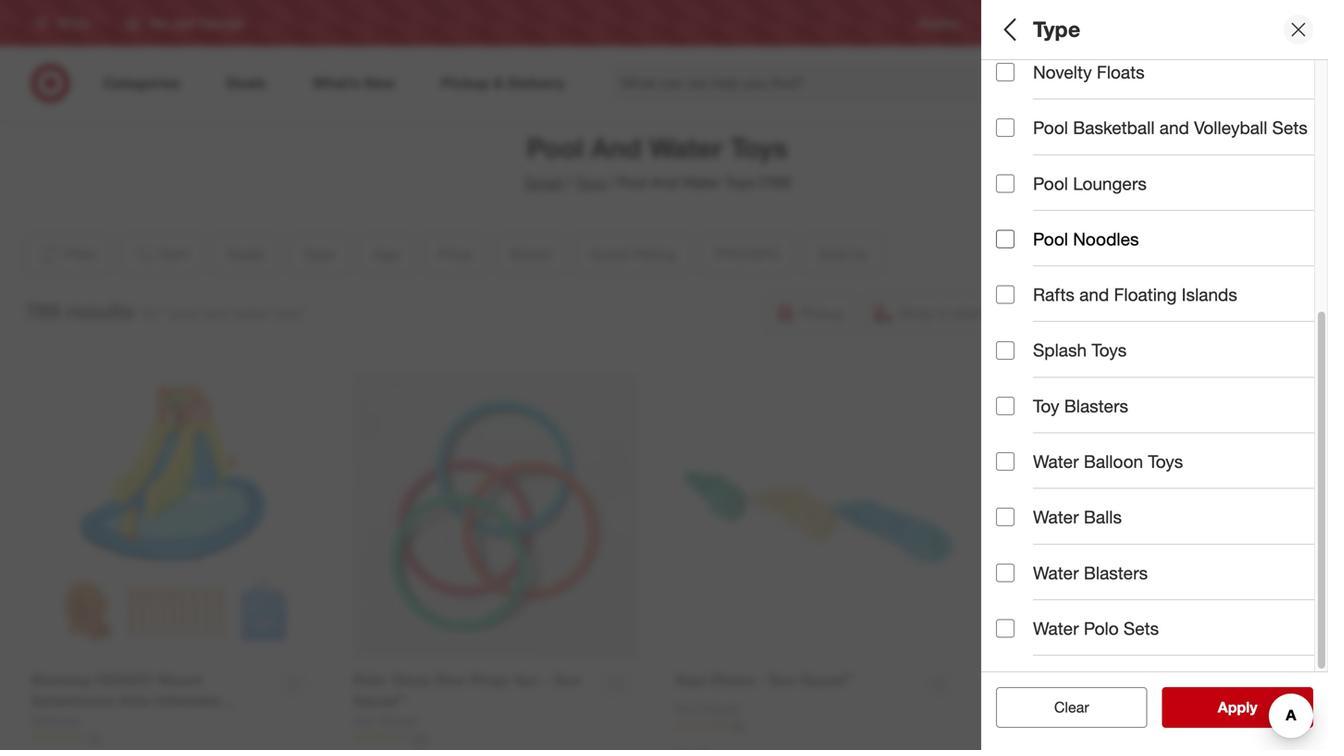 Task type: describe. For each thing, give the bounding box(es) containing it.
585
[[1054, 719, 1073, 733]]

water balls
[[1033, 506, 1122, 528]]

rafts
[[1033, 284, 1075, 305]]

0 horizontal spatial pool
[[527, 131, 584, 164]]

toys"
[[273, 304, 306, 322]]

and left volleyball at the right top
[[1160, 117, 1189, 138]]

all filters dialog
[[981, 0, 1328, 750]]

toys link
[[576, 173, 605, 191]]

find
[[1237, 16, 1258, 30]]

find stores link
[[1237, 15, 1293, 31]]

268
[[411, 731, 429, 745]]

all filters
[[996, 16, 1085, 42]]

redcard link
[[1072, 15, 1116, 31]]

Water Blasters checkbox
[[996, 564, 1015, 582]]

registry
[[919, 16, 960, 30]]

results for see
[[1229, 698, 1277, 716]]

pool and water toys target / toys / pool and water toys (789)
[[523, 131, 791, 191]]

pool noodles
[[1033, 228, 1139, 250]]

splash toys
[[1033, 340, 1127, 361]]

rafts and floating islands
[[1033, 284, 1237, 305]]

clear all button
[[996, 687, 1147, 728]]

novelty
[[1033, 61, 1092, 83]]

blasters for toy blasters
[[1064, 395, 1128, 417]]

1 horizontal spatial sets
[[1272, 117, 1308, 138]]

pool for pool loungers
[[1033, 173, 1068, 194]]

789
[[25, 298, 60, 324]]

blasters for water blasters
[[1084, 562, 1148, 583]]

sold
[[996, 532, 1033, 554]]

all
[[1084, 698, 1099, 716]]

Novelty Floats checkbox
[[996, 63, 1015, 81]]

type dive toys
[[996, 137, 1051, 177]]

see
[[1198, 698, 1225, 716]]

789 results for "pool and water toys"
[[25, 298, 306, 324]]

by
[[1038, 532, 1058, 554]]

pool for pool noodles
[[1033, 228, 1068, 250]]

2 / from the left
[[609, 173, 614, 191]]

for
[[142, 304, 160, 322]]

redcard
[[1072, 16, 1116, 30]]

"pool
[[164, 304, 199, 322]]

water for water balls
[[1033, 506, 1079, 528]]

type for type
[[1033, 16, 1080, 42]]

toys inside pool and water toys target / toys / pool and water toys (789)
[[576, 173, 605, 191]]

0 horizontal spatial sets
[[1124, 618, 1159, 639]]

filters
[[1028, 16, 1085, 42]]

ad
[[1028, 16, 1042, 30]]

0 vertical spatial water
[[649, 131, 723, 164]]

deals
[[996, 73, 1043, 94]]

clear button
[[996, 687, 1147, 728]]

age
[[996, 209, 1029, 230]]

water for water polo sets
[[1033, 618, 1079, 639]]

Toy Blasters checkbox
[[996, 397, 1015, 415]]

character button
[[996, 578, 1314, 643]]

age button
[[996, 190, 1314, 254]]

Pool Noodles checkbox
[[996, 230, 1015, 248]]

toy
[[1033, 395, 1059, 417]]

30 link
[[31, 730, 316, 746]]

balls
[[1084, 506, 1122, 528]]

floating
[[1114, 284, 1177, 305]]

target link
[[523, 173, 564, 191]]

fpo/apo button
[[996, 449, 1314, 513]]

90 link
[[675, 718, 960, 733]]

brand button
[[996, 319, 1314, 384]]

see results
[[1198, 698, 1277, 716]]

type for type dive toys
[[996, 137, 1035, 159]]

Water Balls checkbox
[[996, 508, 1015, 526]]

water inside 789 results for "pool and water toys"
[[233, 304, 269, 322]]

apply button
[[1162, 687, 1313, 728]]

Rafts and Floating Islands checkbox
[[996, 285, 1015, 304]]

find stores
[[1237, 16, 1293, 30]]

brand
[[996, 338, 1047, 359]]

water for water balloon toys
[[1033, 451, 1079, 472]]

guest rating button
[[996, 384, 1314, 449]]

balloon
[[1084, 451, 1143, 472]]

pool for pool basketball and volleyball sets
[[1033, 117, 1068, 138]]

1 / from the left
[[567, 173, 572, 191]]

and up toys link
[[591, 131, 642, 164]]



Task type: vqa. For each thing, say whether or not it's contained in the screenshot.
Target Circle™ Offers
no



Task type: locate. For each thing, give the bounding box(es) containing it.
toys right target
[[576, 173, 605, 191]]

1 vertical spatial blasters
[[1084, 562, 1148, 583]]

Water Balloon Toys checkbox
[[996, 452, 1015, 471]]

sold by
[[996, 532, 1058, 554]]

clear for clear
[[1054, 698, 1089, 716]]

weekly ad link
[[990, 15, 1042, 31]]

clear for clear all
[[1045, 698, 1080, 716]]

type inside type dive toys
[[996, 137, 1035, 159]]

sets
[[1272, 117, 1308, 138], [1124, 618, 1159, 639]]

4 water from the top
[[1033, 618, 1079, 639]]

0 vertical spatial sets
[[1272, 117, 1308, 138]]

and
[[1160, 117, 1189, 138], [591, 131, 642, 164], [651, 173, 678, 191], [1080, 284, 1109, 305], [204, 304, 229, 322]]

water
[[1033, 451, 1079, 472], [1033, 506, 1079, 528], [1033, 562, 1079, 583], [1033, 618, 1079, 639]]

results for 789
[[66, 298, 135, 324]]

dive
[[996, 161, 1021, 177]]

water
[[649, 131, 723, 164], [682, 173, 721, 191], [233, 304, 269, 322]]

type inside dialog
[[1033, 16, 1080, 42]]

/ right toys link
[[609, 173, 614, 191]]

clear all
[[1045, 698, 1099, 716]]

2 pool from the top
[[1033, 173, 1068, 194]]

pool right toys link
[[618, 173, 647, 191]]

1 vertical spatial toys
[[725, 173, 754, 191]]

pool right dive
[[1033, 173, 1068, 194]]

/ left toys link
[[567, 173, 572, 191]]

registry link
[[919, 15, 960, 31]]

Pool Basketball and Volleyball Sets checkbox
[[996, 119, 1015, 137]]

stores
[[1262, 16, 1293, 30]]

/
[[567, 173, 572, 191], [609, 173, 614, 191]]

toys right dive
[[1025, 161, 1051, 177]]

fpo/apo
[[996, 468, 1076, 489]]

results
[[66, 298, 135, 324], [1229, 698, 1277, 716]]

clear inside all filters dialog
[[1045, 698, 1080, 716]]

water left polo
[[1033, 618, 1079, 639]]

3 water from the top
[[1033, 562, 1079, 583]]

price button
[[996, 254, 1314, 319]]

floats
[[1097, 61, 1145, 83]]

guest rating
[[996, 403, 1105, 424]]

water blasters
[[1033, 562, 1148, 583]]

What can we help you find? suggestions appear below search field
[[610, 63, 1071, 104]]

water down guest rating in the bottom of the page
[[1033, 451, 1079, 472]]

toys inside type dive toys
[[1025, 161, 1051, 177]]

2 vertical spatial pool
[[1033, 228, 1068, 250]]

pool up target link
[[527, 131, 584, 164]]

featured
[[996, 662, 1070, 683]]

type
[[1033, 16, 1080, 42], [996, 137, 1035, 159]]

1 horizontal spatial pool
[[618, 173, 647, 191]]

blasters
[[1064, 395, 1128, 417], [1084, 562, 1148, 583]]

water up by
[[1033, 506, 1079, 528]]

pool right age
[[1033, 228, 1068, 250]]

1 vertical spatial results
[[1229, 698, 1277, 716]]

water down by
[[1033, 562, 1079, 583]]

2 clear from the left
[[1054, 698, 1089, 716]]

3 pool from the top
[[1033, 228, 1068, 250]]

target
[[523, 173, 564, 191]]

toys
[[730, 131, 788, 164], [725, 173, 754, 191]]

and right the rafts
[[1080, 284, 1109, 305]]

results inside 'see results' button
[[1229, 698, 1277, 716]]

all
[[996, 16, 1022, 42]]

polo
[[1084, 618, 1119, 639]]

guest
[[996, 403, 1045, 424]]

(789)
[[759, 173, 791, 191]]

and right "pool on the left top of the page
[[204, 304, 229, 322]]

90
[[733, 719, 745, 732]]

and right toys link
[[651, 173, 678, 191]]

toys left (789)
[[725, 173, 754, 191]]

1 clear from the left
[[1045, 698, 1080, 716]]

islands
[[1182, 284, 1237, 305]]

apply
[[1218, 698, 1258, 716]]

price
[[996, 273, 1040, 295]]

results left for at the left top of the page
[[66, 298, 135, 324]]

pool
[[1033, 117, 1068, 138], [1033, 173, 1068, 194], [1033, 228, 1068, 250]]

Pool Loungers checkbox
[[996, 174, 1015, 193]]

1 water from the top
[[1033, 451, 1079, 472]]

clear
[[1045, 698, 1080, 716], [1054, 698, 1089, 716]]

1 vertical spatial water
[[682, 173, 721, 191]]

toys up (789)
[[730, 131, 788, 164]]

blasters down the balls at the bottom of the page
[[1084, 562, 1148, 583]]

rating
[[1050, 403, 1105, 424]]

novelty floats
[[1033, 61, 1145, 83]]

toys
[[1025, 161, 1051, 177], [576, 173, 605, 191], [1092, 340, 1127, 361], [1148, 451, 1183, 472]]

0 vertical spatial type
[[1033, 16, 1080, 42]]

loungers
[[1073, 173, 1147, 194]]

character
[[996, 597, 1079, 618]]

blasters right toy
[[1064, 395, 1128, 417]]

0 vertical spatial blasters
[[1064, 395, 1128, 417]]

pool right pool basketball and volleyball sets checkbox
[[1033, 117, 1068, 138]]

volleyball
[[1194, 117, 1267, 138]]

1 pool from the top
[[1033, 117, 1068, 138]]

clear inside type dialog
[[1054, 698, 1089, 716]]

type dialog
[[981, 0, 1328, 750]]

585 link
[[997, 719, 1283, 734]]

268 link
[[353, 730, 638, 746]]

30
[[89, 731, 101, 745]]

1 vertical spatial type
[[996, 137, 1035, 159]]

0 horizontal spatial results
[[66, 298, 135, 324]]

water for water blasters
[[1033, 562, 1079, 583]]

featured button
[[996, 643, 1314, 708]]

toy blasters
[[1033, 395, 1128, 417]]

1 vertical spatial pool
[[618, 173, 647, 191]]

search
[[1058, 76, 1102, 94]]

search button
[[1058, 63, 1102, 107]]

basketball
[[1073, 117, 1155, 138]]

weekly
[[990, 16, 1025, 30]]

1 vertical spatial sets
[[1124, 618, 1159, 639]]

noodles
[[1073, 228, 1139, 250]]

0 vertical spatial pool
[[1033, 117, 1068, 138]]

toys down 'guest rating' button
[[1148, 451, 1183, 472]]

1 horizontal spatial results
[[1229, 698, 1277, 716]]

1 vertical spatial pool
[[1033, 173, 1068, 194]]

sets right volleyball at the right top
[[1272, 117, 1308, 138]]

and inside 789 results for "pool and water toys"
[[204, 304, 229, 322]]

0 horizontal spatial /
[[567, 173, 572, 191]]

toys right splash at the top right
[[1092, 340, 1127, 361]]

water balloon toys
[[1033, 451, 1183, 472]]

results right see
[[1229, 698, 1277, 716]]

2 vertical spatial water
[[233, 304, 269, 322]]

sets right polo
[[1124, 618, 1159, 639]]

pool basketball and volleyball sets
[[1033, 117, 1308, 138]]

0 vertical spatial pool
[[527, 131, 584, 164]]

0 vertical spatial results
[[66, 298, 135, 324]]

see results button
[[1162, 687, 1313, 728]]

2 water from the top
[[1033, 506, 1079, 528]]

pool
[[527, 131, 584, 164], [618, 173, 647, 191]]

splash
[[1033, 340, 1087, 361]]

sold by button
[[996, 513, 1314, 578]]

water polo sets
[[1033, 618, 1159, 639]]

Splash Toys checkbox
[[996, 341, 1015, 360]]

Water Polo Sets checkbox
[[996, 619, 1015, 638]]

0 vertical spatial toys
[[730, 131, 788, 164]]

deals button
[[996, 60, 1314, 125]]

1 horizontal spatial /
[[609, 173, 614, 191]]

weekly ad
[[990, 16, 1042, 30]]

pool loungers
[[1033, 173, 1147, 194]]



